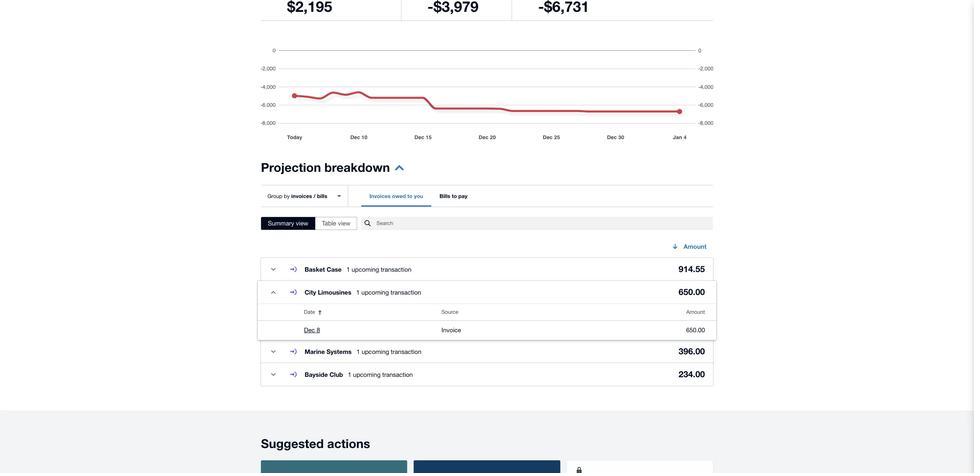 Task type: describe. For each thing, give the bounding box(es) containing it.
basket
[[305, 266, 325, 273]]

396.00
[[679, 347, 705, 357]]

1 for 234.00
[[348, 371, 351, 378]]

invoice
[[442, 327, 461, 334]]

projection breakdown
[[261, 160, 390, 175]]

bills
[[317, 193, 327, 199]]

summary view
[[268, 220, 308, 227]]

transaction for 234.00
[[382, 371, 413, 378]]

source button
[[437, 304, 620, 321]]

upcoming for 914.55
[[352, 266, 379, 273]]

1 upcoming transaction for 234.00
[[348, 371, 413, 378]]

bayside club
[[305, 371, 343, 378]]

projection breakdown view option group
[[261, 217, 357, 230]]

suggested
[[261, 437, 324, 451]]

summary
[[268, 220, 294, 227]]

1 upcoming transaction for 396.00
[[357, 348, 421, 355]]

suggested actions
[[261, 437, 370, 451]]

upcoming for 650.00
[[361, 289, 389, 296]]

1 for 396.00
[[357, 348, 360, 355]]

club
[[330, 371, 343, 378]]

invoices
[[291, 193, 312, 199]]

to inside button
[[407, 193, 413, 200]]

table
[[322, 220, 336, 227]]

you
[[414, 193, 423, 200]]

group by invoices / bills
[[268, 193, 327, 199]]

case
[[327, 266, 342, 273]]

/
[[314, 193, 316, 199]]

transaction for 396.00
[[391, 348, 421, 355]]

amount button
[[620, 304, 717, 321]]

bayside
[[305, 371, 328, 378]]

dec 8
[[304, 327, 320, 334]]

limousines
[[318, 289, 351, 296]]

invoices owed to you
[[369, 193, 423, 200]]

marine systems
[[305, 348, 352, 355]]

bills
[[440, 193, 450, 200]]

actions
[[327, 437, 370, 451]]

city
[[305, 289, 316, 296]]



Task type: locate. For each thing, give the bounding box(es) containing it.
transaction for 650.00
[[391, 289, 421, 296]]

breakdown
[[324, 160, 390, 175]]

date button
[[299, 304, 437, 321]]

to left pay at the top
[[452, 193, 457, 200]]

2 vertical spatial toggle image
[[265, 367, 281, 383]]

group
[[268, 193, 282, 199]]

650.00 inside "list of upcoming transactions for this contact or account within the selected timeframe" element
[[686, 327, 705, 334]]

2 to from the left
[[452, 193, 457, 200]]

2 toggle image from the top
[[265, 284, 281, 301]]

to inside button
[[452, 193, 457, 200]]

1 horizontal spatial to
[[452, 193, 457, 200]]

1 upcoming transaction
[[347, 266, 411, 273], [356, 289, 421, 296], [357, 348, 421, 355], [348, 371, 413, 378]]

1 right case
[[347, 266, 350, 273]]

transaction
[[381, 266, 411, 273], [391, 289, 421, 296], [391, 348, 421, 355], [382, 371, 413, 378]]

toggle image
[[265, 261, 281, 278], [265, 284, 281, 301], [265, 367, 281, 383]]

amount up 396.00
[[686, 309, 705, 315]]

marine
[[305, 348, 325, 355]]

upcoming up date button
[[361, 289, 389, 296]]

bills to pay button
[[431, 186, 476, 207]]

view for table view
[[338, 220, 350, 227]]

bills to pay
[[440, 193, 468, 200]]

table view
[[322, 220, 350, 227]]

dec 8 link
[[304, 326, 320, 336]]

3 toggle image from the top
[[265, 367, 281, 383]]

1 to from the left
[[407, 193, 413, 200]]

amount button
[[666, 238, 713, 255]]

0 vertical spatial toggle image
[[265, 261, 281, 278]]

1 upcoming transaction for 914.55
[[347, 266, 411, 273]]

1 vertical spatial toggle image
[[265, 284, 281, 301]]

by
[[284, 193, 290, 199]]

upcoming for 234.00
[[353, 371, 381, 378]]

to left the "you" at the top of the page
[[407, 193, 413, 200]]

upcoming right systems
[[362, 348, 389, 355]]

toggle image for 650.00
[[265, 284, 281, 301]]

owed
[[392, 193, 406, 200]]

650.00 down the 914.55
[[679, 287, 705, 298]]

upcoming
[[352, 266, 379, 273], [361, 289, 389, 296], [362, 348, 389, 355], [353, 371, 381, 378]]

8
[[317, 327, 320, 334]]

toggle image for 914.55
[[265, 261, 281, 278]]

0 vertical spatial 650.00
[[679, 287, 705, 298]]

Search for a document search field
[[377, 217, 713, 231]]

view right summary
[[296, 220, 308, 227]]

914.55
[[679, 264, 705, 275]]

1 upcoming transaction for 650.00
[[356, 289, 421, 296]]

0 vertical spatial amount
[[684, 243, 707, 250]]

to
[[407, 193, 413, 200], [452, 193, 457, 200]]

650.00 up 396.00
[[686, 327, 705, 334]]

1 vertical spatial 650.00
[[686, 327, 705, 334]]

view
[[296, 220, 308, 227], [338, 220, 350, 227]]

projection breakdown button
[[261, 160, 404, 180]]

pay
[[458, 193, 468, 200]]

view for summary view
[[296, 220, 308, 227]]

view right table
[[338, 220, 350, 227]]

1 right systems
[[357, 348, 360, 355]]

invoices owed to you button
[[361, 186, 431, 207]]

basket case
[[305, 266, 342, 273]]

invoices
[[369, 193, 391, 200]]

1 toggle image from the top
[[265, 261, 281, 278]]

city limousines
[[305, 289, 351, 296]]

1 up date button
[[356, 289, 360, 296]]

650.00
[[679, 287, 705, 298], [686, 327, 705, 334]]

1 right club
[[348, 371, 351, 378]]

amount up the 914.55
[[684, 243, 707, 250]]

0 horizontal spatial to
[[407, 193, 413, 200]]

amount inside button
[[686, 309, 705, 315]]

date
[[304, 309, 315, 315]]

toggle image
[[265, 344, 281, 360]]

2 view from the left
[[338, 220, 350, 227]]

upcoming for 396.00
[[362, 348, 389, 355]]

amount inside popup button
[[684, 243, 707, 250]]

234.00
[[679, 370, 705, 380]]

projection
[[261, 160, 321, 175]]

1 horizontal spatial view
[[338, 220, 350, 227]]

1 view from the left
[[296, 220, 308, 227]]

1 for 650.00
[[356, 289, 360, 296]]

upcoming right case
[[352, 266, 379, 273]]

source
[[442, 309, 458, 315]]

1 for 914.55
[[347, 266, 350, 273]]

1
[[347, 266, 350, 273], [356, 289, 360, 296], [357, 348, 360, 355], [348, 371, 351, 378]]

transaction for 914.55
[[381, 266, 411, 273]]

upcoming right club
[[353, 371, 381, 378]]

systems
[[327, 348, 352, 355]]

0 horizontal spatial view
[[296, 220, 308, 227]]

amount
[[684, 243, 707, 250], [686, 309, 705, 315]]

toggle image for 234.00
[[265, 367, 281, 383]]

dec
[[304, 327, 315, 334]]

1 vertical spatial amount
[[686, 309, 705, 315]]

list of upcoming transactions for this contact or account within the selected timeframe element
[[258, 304, 717, 340]]



Task type: vqa. For each thing, say whether or not it's contained in the screenshot.
9th Overdue Icon from the top
no



